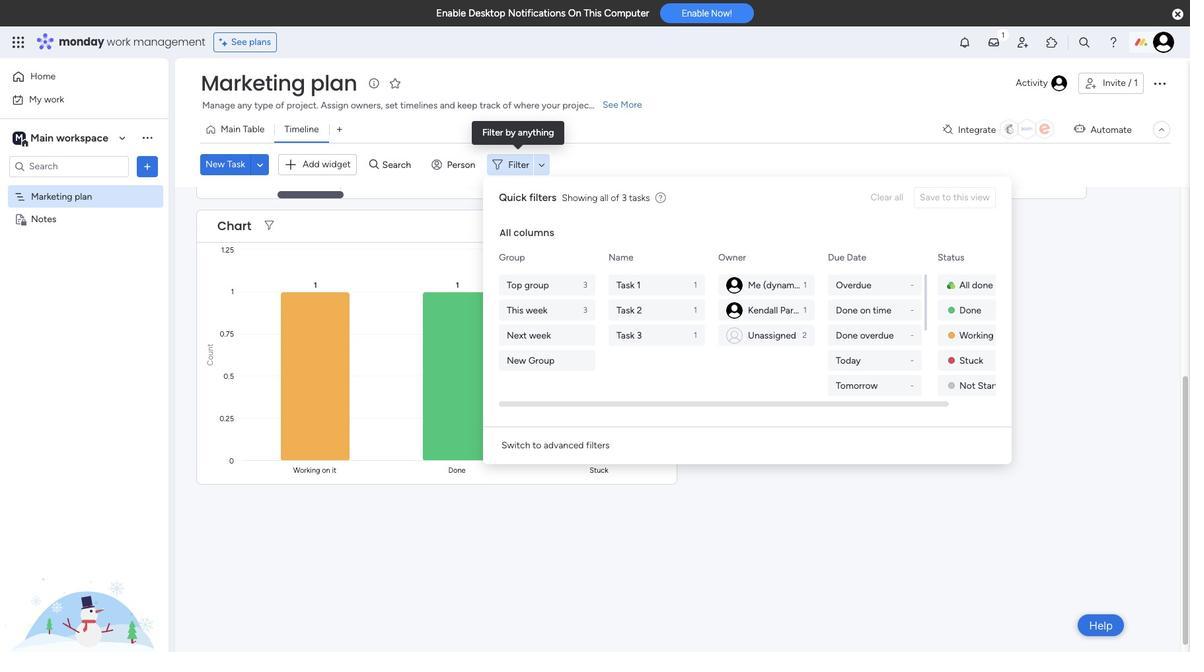 Task type: vqa. For each thing, say whether or not it's contained in the screenshot.
Personal option
no



Task type: locate. For each thing, give the bounding box(es) containing it.
0 horizontal spatial plan
[[75, 191, 92, 202]]

done inside status group
[[960, 305, 982, 316]]

option
[[0, 185, 169, 187]]

1 vertical spatial this
[[507, 305, 524, 316]]

inbox image
[[988, 36, 1001, 49]]

1 vertical spatial to
[[533, 440, 542, 451]]

kendall parks
[[749, 305, 803, 316]]

1 inside invite / 1 button
[[1135, 77, 1139, 89]]

1 vertical spatial week
[[530, 330, 551, 341]]

work right monday
[[107, 34, 131, 50]]

task up task 2
[[617, 279, 635, 291]]

status group
[[938, 274, 1035, 396]]

1 horizontal spatial work
[[107, 34, 131, 50]]

done up today
[[837, 330, 858, 341]]

enable inside button
[[682, 8, 710, 19]]

of left tasks
[[611, 192, 620, 203]]

2 - from the top
[[911, 306, 915, 315]]

lottie animation element
[[0, 518, 169, 652]]

1 vertical spatial filter
[[509, 159, 530, 170]]

1 horizontal spatial to
[[943, 192, 952, 203]]

- for tomorrow
[[911, 381, 915, 390]]

on inside status group
[[997, 330, 1007, 341]]

1 horizontal spatial this
[[584, 7, 602, 19]]

1 vertical spatial kendall parks image
[[727, 302, 743, 318]]

see for see plans
[[231, 36, 247, 48]]

kendall parks image left kendall at the top right
[[727, 302, 743, 318]]

filters right quick
[[530, 191, 557, 204]]

0 vertical spatial filter
[[483, 127, 504, 138]]

work right my
[[44, 94, 64, 105]]

all columns
[[500, 226, 555, 239]]

1 vertical spatial see
[[603, 99, 619, 110]]

work for my
[[44, 94, 64, 105]]

0 vertical spatial see
[[231, 36, 247, 48]]

3
[[622, 192, 627, 203], [584, 280, 588, 290], [584, 306, 588, 315], [637, 330, 642, 341]]

management
[[133, 34, 205, 50]]

to left this
[[943, 192, 952, 203]]

enable
[[437, 7, 466, 19], [682, 8, 710, 19]]

working
[[960, 330, 994, 341]]

filter left by
[[483, 127, 504, 138]]

see
[[231, 36, 247, 48], [603, 99, 619, 110]]

0 vertical spatial options image
[[1153, 75, 1169, 91]]

- for done overdue
[[911, 331, 915, 340]]

3 left tasks
[[622, 192, 627, 203]]

main
[[221, 124, 241, 135], [30, 131, 54, 144]]

marketing plan
[[201, 68, 357, 98], [31, 191, 92, 202]]

your
[[542, 100, 561, 111]]

all left columns
[[500, 226, 511, 239]]

filters right advanced
[[587, 440, 610, 451]]

list box
[[0, 183, 169, 409]]

group down the next week
[[529, 355, 555, 366]]

0 horizontal spatial work
[[44, 94, 64, 105]]

1 vertical spatial filters
[[587, 440, 610, 451]]

kendall
[[749, 305, 779, 316]]

0 horizontal spatial marketing
[[31, 191, 72, 202]]

v2 funnel image
[[265, 221, 274, 231]]

group
[[499, 252, 525, 263], [529, 355, 555, 366]]

show board description image
[[367, 77, 383, 90]]

1 horizontal spatial plan
[[311, 68, 357, 98]]

search everything image
[[1079, 36, 1092, 49]]

0 vertical spatial marketing
[[201, 68, 306, 98]]

invite / 1 button
[[1079, 73, 1145, 94]]

1 horizontal spatial all
[[895, 192, 904, 203]]

1 all from the left
[[895, 192, 904, 203]]

marketing plan up type
[[201, 68, 357, 98]]

time
[[874, 305, 892, 316]]

desktop
[[469, 7, 506, 19]]

0 horizontal spatial main
[[30, 131, 54, 144]]

add widget
[[303, 159, 351, 170]]

columns
[[514, 226, 555, 239]]

not
[[960, 380, 976, 391]]

kendall parks image
[[727, 277, 743, 293], [727, 302, 743, 318]]

1 vertical spatial marketing plan
[[31, 191, 92, 202]]

1 horizontal spatial new
[[507, 355, 527, 366]]

2 horizontal spatial of
[[611, 192, 620, 203]]

task down task 1
[[617, 305, 635, 316]]

new inside button
[[206, 159, 225, 170]]

done up the working
[[960, 305, 982, 316]]

m
[[15, 132, 23, 143]]

filter by anything
[[483, 127, 554, 138]]

2 all from the left
[[600, 192, 609, 203]]

1 vertical spatial group
[[529, 355, 555, 366]]

learn more image
[[656, 192, 666, 204]]

1 vertical spatial on
[[997, 330, 1007, 341]]

plan down search in workspace field
[[75, 191, 92, 202]]

enable left desktop
[[437, 7, 466, 19]]

project.
[[287, 100, 319, 111]]

0 horizontal spatial this
[[507, 305, 524, 316]]

see left plans
[[231, 36, 247, 48]]

options image right /
[[1153, 75, 1169, 91]]

due date group
[[829, 274, 925, 522]]

0 vertical spatial on
[[861, 305, 871, 316]]

- right "time"
[[911, 306, 915, 315]]

done
[[973, 279, 994, 291]]

0 horizontal spatial on
[[861, 305, 871, 316]]

1 horizontal spatial 2
[[803, 331, 807, 340]]

4 - from the top
[[911, 356, 915, 365]]

3 inside name group
[[637, 330, 642, 341]]

save
[[921, 192, 941, 203]]

0 horizontal spatial see
[[231, 36, 247, 48]]

today
[[837, 355, 861, 366]]

all left done
[[960, 279, 971, 291]]

kendall parks image left me
[[727, 277, 743, 293]]

main inside button
[[221, 124, 241, 135]]

due
[[829, 252, 845, 263]]

0 horizontal spatial all
[[600, 192, 609, 203]]

plan up assign
[[311, 68, 357, 98]]

clear
[[871, 192, 893, 203]]

0 vertical spatial 2
[[637, 305, 643, 316]]

1 vertical spatial 2
[[803, 331, 807, 340]]

unassigned
[[749, 330, 797, 341]]

switch to advanced filters button
[[497, 435, 615, 456]]

1 image
[[998, 27, 1010, 42]]

new down main table button
[[206, 159, 225, 170]]

group group
[[499, 274, 598, 371]]

0 vertical spatial all
[[500, 226, 511, 239]]

0 horizontal spatial filters
[[530, 191, 557, 204]]

new group
[[507, 355, 555, 366]]

0 vertical spatial work
[[107, 34, 131, 50]]

- right overdue at the bottom right
[[911, 331, 915, 340]]

0 horizontal spatial new
[[206, 159, 225, 170]]

1 vertical spatial new
[[507, 355, 527, 366]]

week for this week
[[526, 305, 548, 316]]

see left more
[[603, 99, 619, 110]]

workspace image
[[13, 131, 26, 145]]

owner
[[719, 252, 747, 263]]

3 left task 1
[[584, 280, 588, 290]]

all right "showing"
[[600, 192, 609, 203]]

all columns dialog
[[483, 177, 1048, 522]]

1 horizontal spatial group
[[529, 355, 555, 366]]

filter left the 'arrow down' image
[[509, 159, 530, 170]]

of right type
[[276, 100, 285, 111]]

all right clear
[[895, 192, 904, 203]]

add view image
[[337, 125, 342, 135]]

- for today
[[911, 356, 915, 365]]

monday
[[59, 34, 104, 50]]

Search field
[[379, 156, 419, 174]]

overdue
[[861, 330, 895, 341]]

computer
[[605, 7, 650, 19]]

3 - from the top
[[911, 331, 915, 340]]

main table
[[221, 124, 265, 135]]

keep
[[458, 100, 478, 111]]

private board image
[[14, 213, 26, 225]]

group up top
[[499, 252, 525, 263]]

task 3
[[617, 330, 642, 341]]

main inside workspace selection element
[[30, 131, 54, 144]]

0 horizontal spatial all
[[500, 226, 511, 239]]

0 horizontal spatial marketing plan
[[31, 191, 92, 202]]

on inside due date group
[[861, 305, 871, 316]]

marketing up notes
[[31, 191, 72, 202]]

2 up task 3
[[637, 305, 643, 316]]

filter for filter
[[509, 159, 530, 170]]

1 horizontal spatial options image
[[1153, 75, 1169, 91]]

new down "next"
[[507, 355, 527, 366]]

0 horizontal spatial group
[[499, 252, 525, 263]]

of
[[276, 100, 285, 111], [503, 100, 512, 111], [611, 192, 620, 203]]

main left table in the top left of the page
[[221, 124, 241, 135]]

on left "time"
[[861, 305, 871, 316]]

filter inside filter popup button
[[509, 159, 530, 170]]

week down the group at the top
[[526, 305, 548, 316]]

see inside 'button'
[[231, 36, 247, 48]]

this right on at left top
[[584, 7, 602, 19]]

0 horizontal spatial of
[[276, 100, 285, 111]]

1 horizontal spatial filters
[[587, 440, 610, 451]]

select product image
[[12, 36, 25, 49]]

2 inside name group
[[637, 305, 643, 316]]

enable left now! in the top right of the page
[[682, 8, 710, 19]]

switch to advanced filters
[[502, 440, 610, 451]]

week right "next"
[[530, 330, 551, 341]]

to right switch
[[533, 440, 542, 451]]

on left it
[[997, 330, 1007, 341]]

task left angle down icon
[[227, 159, 245, 170]]

work inside button
[[44, 94, 64, 105]]

table
[[243, 124, 265, 135]]

timeline button
[[275, 119, 329, 140]]

of right track
[[503, 100, 512, 111]]

all
[[895, 192, 904, 203], [600, 192, 609, 203]]

done down overdue
[[837, 305, 858, 316]]

work for monday
[[107, 34, 131, 50]]

where
[[514, 100, 540, 111]]

1 vertical spatial all
[[960, 279, 971, 291]]

filter for filter by anything
[[483, 127, 504, 138]]

this down top
[[507, 305, 524, 316]]

1
[[1135, 77, 1139, 89], [637, 279, 641, 291], [694, 280, 698, 290], [804, 280, 807, 290], [694, 306, 698, 315], [804, 306, 807, 315], [694, 331, 698, 340]]

invite members image
[[1017, 36, 1030, 49]]

1 - from the top
[[911, 280, 915, 290]]

- left "not"
[[911, 381, 915, 390]]

see for see more
[[603, 99, 619, 110]]

task down task 2
[[617, 330, 635, 341]]

done overdue
[[837, 330, 895, 341]]

filter button
[[488, 154, 550, 175]]

add widget button
[[278, 154, 357, 175]]

to inside switch to advanced filters button
[[533, 440, 542, 451]]

notifications image
[[959, 36, 972, 49]]

parks
[[781, 305, 803, 316]]

0 vertical spatial marketing plan
[[201, 68, 357, 98]]

kendall parks image
[[1154, 32, 1175, 53]]

marketing up any
[[201, 68, 306, 98]]

chart main content
[[175, 0, 1191, 652]]

angle down image
[[257, 160, 263, 170]]

add to favorites image
[[389, 76, 402, 90]]

plans
[[249, 36, 271, 48]]

1 vertical spatial work
[[44, 94, 64, 105]]

stands.
[[595, 100, 625, 111]]

overdue
[[837, 279, 872, 291]]

status
[[938, 252, 965, 263]]

owner group
[[719, 274, 818, 346]]

1 kendall parks image from the top
[[727, 277, 743, 293]]

1 horizontal spatial see
[[603, 99, 619, 110]]

main right workspace 'icon'
[[30, 131, 54, 144]]

0 vertical spatial to
[[943, 192, 952, 203]]

0 vertical spatial week
[[526, 305, 548, 316]]

0 vertical spatial new
[[206, 159, 225, 170]]

1 horizontal spatial enable
[[682, 8, 710, 19]]

done
[[837, 305, 858, 316], [960, 305, 982, 316], [837, 330, 858, 341]]

week
[[526, 305, 548, 316], [530, 330, 551, 341]]

new
[[206, 159, 225, 170], [507, 355, 527, 366]]

to inside save to this view button
[[943, 192, 952, 203]]

on for working
[[997, 330, 1007, 341]]

options image
[[1153, 75, 1169, 91], [141, 160, 154, 173]]

1 vertical spatial plan
[[75, 191, 92, 202]]

2 kendall parks image from the top
[[727, 302, 743, 318]]

- right overdue
[[911, 280, 915, 290]]

all inside status group
[[960, 279, 971, 291]]

new inside group group
[[507, 355, 527, 366]]

1 horizontal spatial on
[[997, 330, 1007, 341]]

2 inside owner group
[[803, 331, 807, 340]]

- left stuck in the bottom of the page
[[911, 356, 915, 365]]

done on time
[[837, 305, 892, 316]]

options image down workspace options image
[[141, 160, 154, 173]]

1 horizontal spatial all
[[960, 279, 971, 291]]

1 horizontal spatial filter
[[509, 159, 530, 170]]

0 horizontal spatial to
[[533, 440, 542, 451]]

name
[[609, 252, 634, 263]]

0 horizontal spatial 2
[[637, 305, 643, 316]]

0 horizontal spatial filter
[[483, 127, 504, 138]]

5 - from the top
[[911, 381, 915, 390]]

plan
[[311, 68, 357, 98], [75, 191, 92, 202]]

marketing plan up notes
[[31, 191, 92, 202]]

lottie animation image
[[0, 518, 169, 652]]

- for overdue
[[911, 280, 915, 290]]

main table button
[[200, 119, 275, 140]]

assign
[[321, 100, 349, 111]]

set
[[385, 100, 398, 111]]

0 vertical spatial kendall parks image
[[727, 277, 743, 293]]

0 horizontal spatial options image
[[141, 160, 154, 173]]

date
[[847, 252, 867, 263]]

1 horizontal spatial main
[[221, 124, 241, 135]]

to
[[943, 192, 952, 203], [533, 440, 542, 451]]

see plans button
[[213, 32, 277, 52]]

save to this view button
[[915, 187, 997, 208]]

3 down task 2
[[637, 330, 642, 341]]

main workspace
[[30, 131, 108, 144]]

2 right unassigned
[[803, 331, 807, 340]]

0 horizontal spatial enable
[[437, 7, 466, 19]]



Task type: describe. For each thing, give the bounding box(es) containing it.
integrate
[[959, 124, 997, 135]]

3 inside quick filters showing all of 3 tasks
[[622, 192, 627, 203]]

labels
[[996, 279, 1020, 291]]

task for task 3
[[617, 330, 635, 341]]

to for switch
[[533, 440, 542, 451]]

help image
[[1108, 36, 1121, 49]]

working on it
[[960, 330, 1015, 341]]

new task button
[[200, 154, 251, 175]]

enable now!
[[682, 8, 733, 19]]

my
[[29, 94, 42, 105]]

1 horizontal spatial of
[[503, 100, 512, 111]]

on
[[569, 7, 582, 19]]

v2 search image
[[370, 157, 379, 172]]

notifications
[[508, 7, 566, 19]]

3 left task 2
[[584, 306, 588, 315]]

0 vertical spatial filters
[[530, 191, 557, 204]]

track
[[480, 100, 501, 111]]

workspace
[[56, 131, 108, 144]]

help button
[[1079, 614, 1125, 636]]

dapulse close image
[[1173, 8, 1184, 21]]

top
[[507, 279, 523, 291]]

1 vertical spatial marketing
[[31, 191, 72, 202]]

1 vertical spatial options image
[[141, 160, 154, 173]]

timelines
[[401, 100, 438, 111]]

/
[[1129, 77, 1133, 89]]

main for main workspace
[[30, 131, 54, 144]]

dapulse integrations image
[[944, 125, 954, 135]]

all inside quick filters showing all of 3 tasks
[[600, 192, 609, 203]]

Search in workspace field
[[28, 159, 110, 174]]

clear all button
[[866, 187, 909, 208]]

invite / 1
[[1104, 77, 1139, 89]]

task for task 1
[[617, 279, 635, 291]]

(dynamic)
[[764, 279, 805, 291]]

all for all done labels
[[960, 279, 971, 291]]

new for new task
[[206, 159, 225, 170]]

switch
[[502, 440, 531, 451]]

activity button
[[1011, 73, 1074, 94]]

kendall parks image for kendall parks
[[727, 302, 743, 318]]

week for next week
[[530, 330, 551, 341]]

group
[[525, 279, 549, 291]]

done for done
[[960, 305, 982, 316]]

main for main table
[[221, 124, 241, 135]]

showing
[[562, 192, 598, 203]]

by
[[506, 127, 516, 138]]

monday work management
[[59, 34, 205, 50]]

list box containing marketing plan
[[0, 183, 169, 409]]

save to this view
[[921, 192, 991, 203]]

0 vertical spatial group
[[499, 252, 525, 263]]

name group
[[609, 274, 708, 346]]

filters inside switch to advanced filters button
[[587, 440, 610, 451]]

quick filters showing all of 3 tasks
[[499, 191, 650, 204]]

automate
[[1091, 124, 1133, 135]]

me (dynamic)
[[749, 279, 805, 291]]

person button
[[426, 154, 484, 175]]

type
[[255, 100, 273, 111]]

manage any type of project. assign owners, set timelines and keep track of where your project stands.
[[202, 100, 625, 111]]

manage
[[202, 100, 235, 111]]

enable now! button
[[660, 3, 754, 23]]

help
[[1090, 619, 1114, 632]]

more
[[621, 99, 643, 110]]

apps image
[[1046, 36, 1059, 49]]

this inside group group
[[507, 305, 524, 316]]

my work button
[[8, 89, 142, 110]]

due date
[[829, 252, 867, 263]]

autopilot image
[[1075, 121, 1086, 137]]

anything
[[518, 127, 554, 138]]

tasks
[[629, 192, 650, 203]]

see plans
[[231, 36, 271, 48]]

task 2
[[617, 305, 643, 316]]

chart
[[218, 218, 252, 234]]

done for done on time
[[837, 305, 858, 316]]

workspace options image
[[141, 131, 154, 144]]

enable for enable now!
[[682, 8, 710, 19]]

see more link
[[602, 99, 644, 112]]

new for new group
[[507, 355, 527, 366]]

collapse board header image
[[1157, 124, 1168, 135]]

1 horizontal spatial marketing plan
[[201, 68, 357, 98]]

notes
[[31, 213, 56, 225]]

advanced
[[544, 440, 584, 451]]

group inside group
[[529, 355, 555, 366]]

next
[[507, 330, 527, 341]]

arrow down image
[[534, 157, 550, 173]]

my work
[[29, 94, 64, 105]]

to for save
[[943, 192, 952, 203]]

stuck
[[960, 355, 984, 366]]

of inside quick filters showing all of 3 tasks
[[611, 192, 620, 203]]

started
[[978, 380, 1009, 391]]

see more
[[603, 99, 643, 110]]

it
[[1010, 330, 1015, 341]]

Marketing plan field
[[198, 68, 361, 98]]

widget
[[322, 159, 351, 170]]

task inside new task button
[[227, 159, 245, 170]]

next week
[[507, 330, 551, 341]]

me
[[749, 279, 761, 291]]

0 vertical spatial plan
[[311, 68, 357, 98]]

all for all columns
[[500, 226, 511, 239]]

this
[[954, 192, 969, 203]]

top group
[[507, 279, 549, 291]]

kendall parks image for me (dynamic)
[[727, 277, 743, 293]]

tomorrow
[[837, 380, 878, 391]]

now!
[[712, 8, 733, 19]]

quick
[[499, 191, 527, 204]]

project
[[563, 100, 593, 111]]

invite
[[1104, 77, 1127, 89]]

task for task 2
[[617, 305, 635, 316]]

home
[[30, 71, 56, 82]]

all inside button
[[895, 192, 904, 203]]

this week
[[507, 305, 548, 316]]

1 horizontal spatial marketing
[[201, 68, 306, 98]]

on for done
[[861, 305, 871, 316]]

timeline
[[285, 124, 319, 135]]

person
[[447, 159, 476, 170]]

task 1
[[617, 279, 641, 291]]

enable for enable desktop notifications on this computer
[[437, 7, 466, 19]]

view
[[971, 192, 991, 203]]

0 vertical spatial this
[[584, 7, 602, 19]]

owners,
[[351, 100, 383, 111]]

clear all
[[871, 192, 904, 203]]

- for done on time
[[911, 306, 915, 315]]

workspace selection element
[[13, 130, 110, 147]]

enable desktop notifications on this computer
[[437, 7, 650, 19]]

done for done overdue
[[837, 330, 858, 341]]



